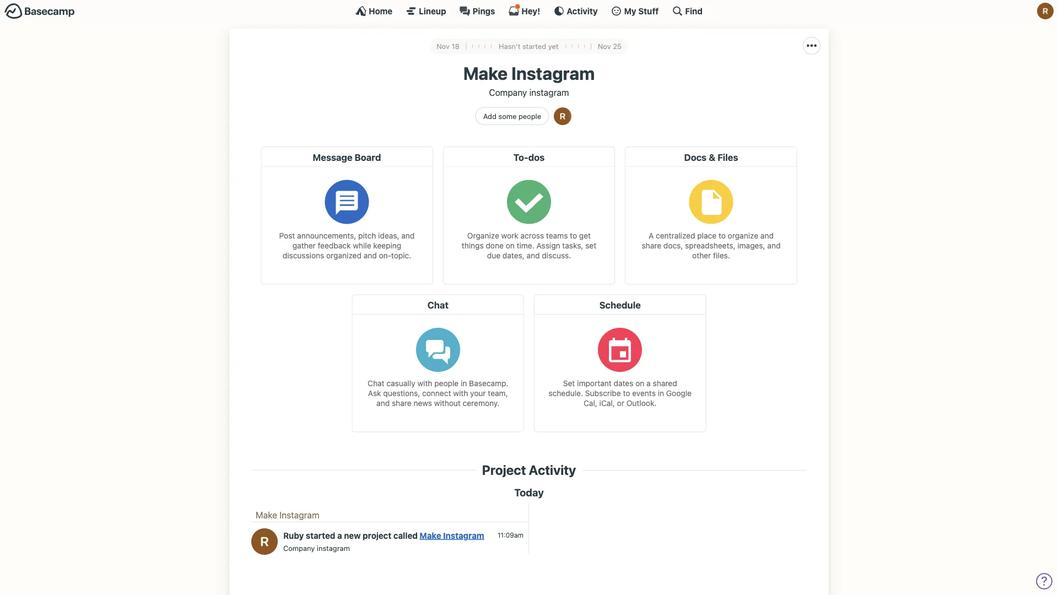 Task type: locate. For each thing, give the bounding box(es) containing it.
activity inside main element
[[567, 6, 598, 16]]

add some people
[[483, 112, 541, 120]]

1 vertical spatial started
[[306, 531, 335, 540]]

started up 'company instagram'
[[306, 531, 335, 540]]

instagram down 'a'
[[317, 544, 350, 552]]

0 horizontal spatial ruby image
[[251, 529, 278, 555]]

1 vertical spatial make instagram link
[[420, 531, 484, 540]]

instagram inside make instagram company instagram
[[512, 63, 595, 84]]

instagram
[[530, 87, 569, 98], [317, 544, 350, 552]]

activity link
[[554, 6, 598, 17]]

hey! button
[[508, 4, 540, 17]]

1 nov from the left
[[437, 42, 450, 50]]

1 horizontal spatial make
[[420, 531, 441, 540]]

1 vertical spatial instagram
[[280, 510, 319, 521]]

instagram up people
[[530, 87, 569, 98]]

add some people link
[[476, 107, 549, 125]]

stuff
[[639, 6, 659, 16]]

nov left 25
[[598, 42, 611, 50]]

company down ruby
[[283, 544, 315, 552]]

my
[[624, 6, 637, 16]]

0 vertical spatial ruby image
[[554, 107, 572, 125]]

2 horizontal spatial instagram
[[512, 63, 595, 84]]

1 vertical spatial make
[[256, 510, 277, 521]]

instagram for make instagram company instagram
[[512, 63, 595, 84]]

0 horizontal spatial make
[[256, 510, 277, 521]]

instagram left 11:09am element
[[443, 531, 484, 540]]

0 horizontal spatial make instagram link
[[256, 510, 319, 521]]

activity
[[567, 6, 598, 16], [529, 462, 576, 478]]

0 vertical spatial activity
[[567, 6, 598, 16]]

company inside make instagram company instagram
[[489, 87, 527, 98]]

0 vertical spatial instagram
[[512, 63, 595, 84]]

2 horizontal spatial make
[[463, 63, 508, 84]]

nov 18
[[437, 42, 460, 50]]

0 horizontal spatial instagram
[[317, 544, 350, 552]]

ruby image
[[554, 107, 572, 125], [251, 529, 278, 555]]

nov left 18
[[437, 42, 450, 50]]

people
[[519, 112, 541, 120]]

company up some
[[489, 87, 527, 98]]

2 vertical spatial instagram
[[443, 531, 484, 540]]

0 horizontal spatial started
[[306, 531, 335, 540]]

called
[[394, 531, 418, 540]]

0 vertical spatial instagram
[[530, 87, 569, 98]]

activity left my
[[567, 6, 598, 16]]

activity up today
[[529, 462, 576, 478]]

switch accounts image
[[4, 3, 75, 20]]

0 horizontal spatial company
[[283, 544, 315, 552]]

0 vertical spatial started
[[523, 42, 546, 50]]

instagram
[[512, 63, 595, 84], [280, 510, 319, 521], [443, 531, 484, 540]]

1 horizontal spatial company
[[489, 87, 527, 98]]

nov for nov 18
[[437, 42, 450, 50]]

project activity
[[482, 462, 576, 478]]

ruby image left ruby
[[251, 529, 278, 555]]

make for make instagram
[[256, 510, 277, 521]]

lineup
[[419, 6, 446, 16]]

1 horizontal spatial nov
[[598, 42, 611, 50]]

11:09am
[[498, 532, 524, 539]]

make instagram link
[[256, 510, 319, 521], [420, 531, 484, 540]]

started for ruby
[[306, 531, 335, 540]]

make inside make instagram company instagram
[[463, 63, 508, 84]]

started left "yet"
[[523, 42, 546, 50]]

1 vertical spatial activity
[[529, 462, 576, 478]]

company
[[489, 87, 527, 98], [283, 544, 315, 552]]

1 vertical spatial company
[[283, 544, 315, 552]]

0 horizontal spatial instagram
[[280, 510, 319, 521]]

new
[[344, 531, 361, 540]]

make
[[463, 63, 508, 84], [256, 510, 277, 521], [420, 531, 441, 540]]

1 horizontal spatial started
[[523, 42, 546, 50]]

0 vertical spatial company
[[489, 87, 527, 98]]

make instagram link up ruby
[[256, 510, 319, 521]]

1 horizontal spatial instagram
[[530, 87, 569, 98]]

2 nov from the left
[[598, 42, 611, 50]]

1 horizontal spatial instagram
[[443, 531, 484, 540]]

make instagram
[[256, 510, 319, 521]]

nov
[[437, 42, 450, 50], [598, 42, 611, 50]]

instagram up ruby
[[280, 510, 319, 521]]

ruby image right people
[[554, 107, 572, 125]]

11:09am element
[[498, 532, 524, 539]]

0 vertical spatial make
[[463, 63, 508, 84]]

make instagram link right called
[[420, 531, 484, 540]]

instagram down "yet"
[[512, 63, 595, 84]]

started
[[523, 42, 546, 50], [306, 531, 335, 540]]

0 horizontal spatial nov
[[437, 42, 450, 50]]

some
[[499, 112, 517, 120]]

pings
[[473, 6, 495, 16]]



Task type: describe. For each thing, give the bounding box(es) containing it.
started for hasn't
[[523, 42, 546, 50]]

make instagram company instagram
[[463, 63, 595, 98]]

add
[[483, 112, 497, 120]]

ruby image
[[1037, 3, 1054, 19]]

project
[[482, 462, 526, 478]]

my stuff
[[624, 6, 659, 16]]

hasn't started yet
[[499, 42, 559, 50]]

hey!
[[522, 6, 540, 16]]

company instagram
[[283, 544, 350, 552]]

0 vertical spatial make instagram link
[[256, 510, 319, 521]]

ruby
[[283, 531, 304, 540]]

main element
[[0, 0, 1058, 21]]

yet
[[548, 42, 559, 50]]

lineup link
[[406, 6, 446, 17]]

find button
[[672, 6, 703, 17]]

home
[[369, 6, 393, 16]]

hasn't
[[499, 42, 521, 50]]

today
[[514, 486, 544, 499]]

home link
[[356, 6, 393, 17]]

project
[[363, 531, 392, 540]]

instagram inside make instagram company instagram
[[530, 87, 569, 98]]

18
[[452, 42, 460, 50]]

25
[[613, 42, 622, 50]]

find
[[685, 6, 703, 16]]

1 vertical spatial instagram
[[317, 544, 350, 552]]

1 horizontal spatial ruby image
[[554, 107, 572, 125]]

1 horizontal spatial make instagram link
[[420, 531, 484, 540]]

2 vertical spatial make
[[420, 531, 441, 540]]

ruby started a new project called make instagram
[[283, 531, 484, 540]]

nov for nov 25
[[598, 42, 611, 50]]

pings button
[[460, 6, 495, 17]]

make for make instagram company instagram
[[463, 63, 508, 84]]

a
[[337, 531, 342, 540]]

my stuff button
[[611, 6, 659, 17]]

instagram for make instagram
[[280, 510, 319, 521]]

1 vertical spatial ruby image
[[251, 529, 278, 555]]

nov 25
[[598, 42, 622, 50]]



Task type: vqa. For each thing, say whether or not it's contained in the screenshot.
Find POPUP BUTTON
yes



